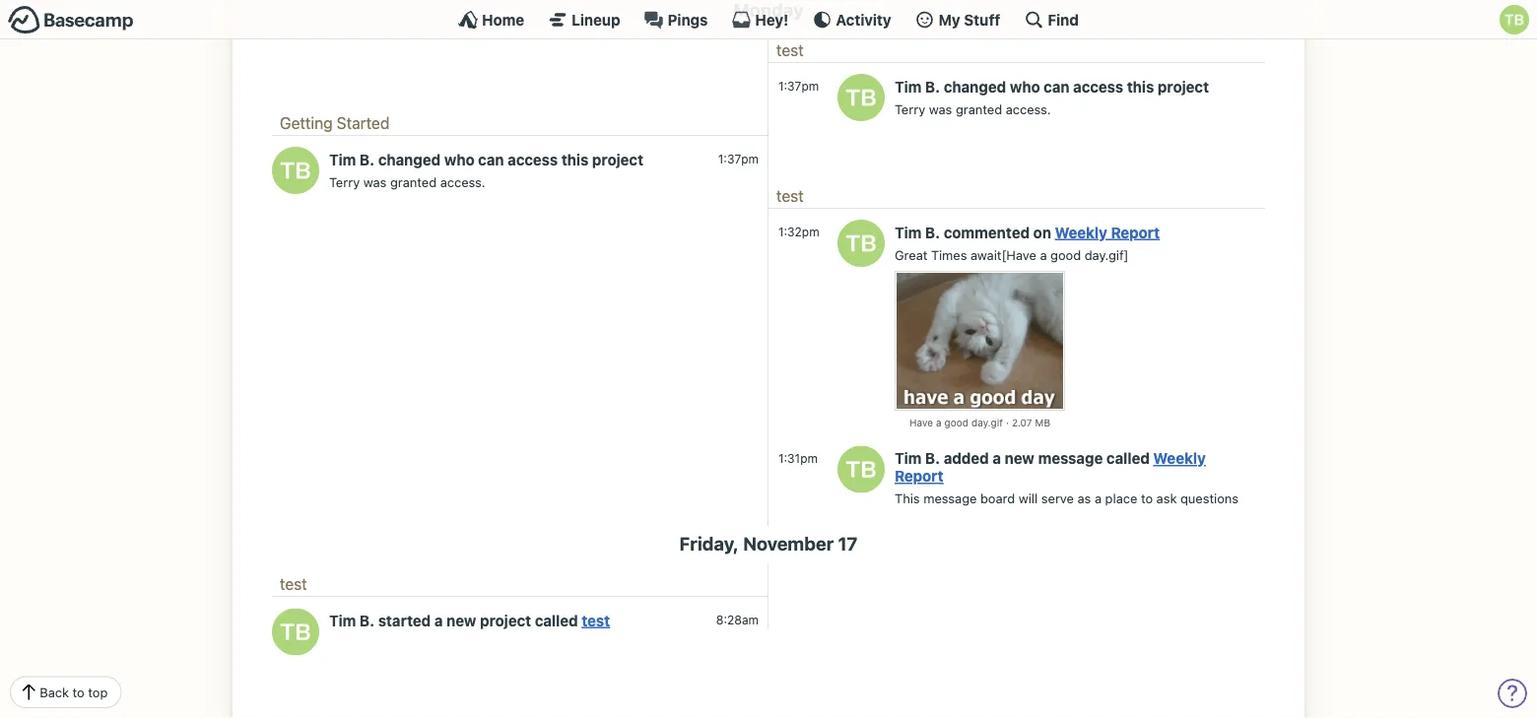 Task type: describe. For each thing, give the bounding box(es) containing it.
tim for tim b. changed who can access this project's tim burton icon
[[329, 151, 356, 168]]

called for message
[[1106, 450, 1150, 467]]

lineup
[[572, 11, 620, 28]]

can for getting started
[[478, 151, 504, 168]]

called for project
[[535, 612, 578, 629]]

2.07
[[1012, 417, 1032, 428]]

day.gif]
[[1085, 247, 1129, 262]]

b. for tim b. changed who can access this project's tim burton icon
[[360, 151, 375, 168]]

as
[[1078, 491, 1091, 506]]

november
[[743, 533, 834, 554]]

commented
[[944, 224, 1030, 241]]

tim burton image for tim b. added a new message called
[[838, 446, 885, 493]]

1:32pm
[[778, 225, 819, 239]]

weekly report
[[895, 450, 1206, 485]]

home
[[482, 11, 524, 28]]

started
[[337, 114, 390, 132]]

tim b. commented on weekly report
[[895, 224, 1160, 241]]

0 vertical spatial to
[[1141, 491, 1153, 506]]

8:28am
[[716, 614, 759, 627]]

tim b. added a new message called
[[895, 450, 1153, 467]]

1:37pm for getting started
[[718, 152, 759, 166]]

tim b. started a new project called test
[[329, 612, 610, 629]]

top
[[88, 685, 108, 700]]

hey!
[[755, 11, 789, 28]]

access. for test
[[1006, 101, 1051, 116]]

terry was granted access. for test
[[895, 101, 1051, 116]]

b. left started
[[360, 612, 375, 629]]

stuff
[[964, 11, 1000, 28]]

tim burton image for tim b. changed who can access this project
[[272, 147, 319, 194]]

tim burton image for tim b. commented on
[[838, 220, 885, 267]]

find button
[[1024, 10, 1079, 30]]

have a good day.gif 2.07 mb
[[909, 417, 1050, 428]]

tim burton image for tim b. started a new project called
[[272, 608, 319, 656]]

tim up great
[[895, 224, 922, 241]]

b. up "times"
[[925, 224, 940, 241]]

activity link
[[812, 10, 891, 30]]

terry for getting started
[[329, 174, 360, 189]]

mb
[[1035, 417, 1050, 428]]

a for tim b. added a new message called
[[993, 450, 1001, 467]]

new for project
[[446, 612, 476, 629]]

1:37pm element for getting started
[[718, 152, 759, 166]]

my stuff button
[[915, 10, 1000, 30]]

pings button
[[644, 10, 708, 30]]

my
[[939, 11, 960, 28]]

switch accounts image
[[8, 5, 134, 35]]

hey! button
[[732, 10, 789, 30]]

getting started
[[280, 114, 390, 132]]

pings
[[668, 11, 708, 28]]

will
[[1019, 491, 1038, 506]]

great
[[895, 247, 928, 262]]

this for getting started
[[561, 151, 589, 168]]

friday, november 17
[[679, 533, 858, 554]]

who for getting started
[[444, 151, 474, 168]]

changed for test
[[944, 78, 1006, 95]]

can for test
[[1044, 78, 1070, 95]]

ask
[[1156, 491, 1177, 506]]

new for message
[[1005, 450, 1035, 467]]

17
[[838, 533, 858, 554]]

access for test
[[1073, 78, 1123, 95]]

this for test
[[1127, 78, 1154, 95]]

granted for getting started
[[390, 174, 437, 189]]

main element
[[0, 0, 1537, 39]]

tim b. changed who can access this project for getting started
[[329, 151, 643, 168]]

access. for getting started
[[440, 174, 485, 189]]

lineup link
[[548, 10, 620, 30]]

questions
[[1180, 491, 1239, 506]]

times
[[931, 247, 967, 262]]

weekly report link for tim b. added a new message called
[[895, 450, 1206, 485]]

a for great times await[have a good day.gif]
[[1040, 247, 1047, 262]]

1 horizontal spatial report
[[1111, 224, 1160, 241]]

tim left started
[[329, 612, 356, 629]]

tim b. changed who can access this project for test
[[895, 78, 1209, 95]]



Task type: locate. For each thing, give the bounding box(es) containing it.
a
[[1040, 247, 1047, 262], [936, 417, 942, 428], [993, 450, 1001, 467], [1095, 491, 1102, 506], [434, 612, 443, 629]]

zoom have a good day.gif image
[[897, 273, 1063, 409]]

who for test
[[1010, 78, 1040, 95]]

changed
[[944, 78, 1006, 95], [378, 151, 441, 168]]

getting
[[280, 114, 333, 132]]

2 horizontal spatial project
[[1158, 78, 1209, 95]]

project
[[1158, 78, 1209, 95], [592, 151, 643, 168], [480, 612, 531, 629]]

1 vertical spatial access
[[508, 151, 558, 168]]

report inside the weekly report
[[895, 467, 944, 485]]

1 horizontal spatial tim b. changed who can access this project
[[895, 78, 1209, 95]]

home link
[[458, 10, 524, 30]]

1 vertical spatial access.
[[440, 174, 485, 189]]

good down on
[[1050, 247, 1081, 262]]

b. for bottommost tim burton image
[[925, 78, 940, 95]]

1 horizontal spatial to
[[1141, 491, 1153, 506]]

added
[[944, 450, 989, 467]]

0 horizontal spatial 1:37pm
[[718, 152, 759, 166]]

tim b. changed who can access this project
[[895, 78, 1209, 95], [329, 151, 643, 168]]

who
[[1010, 78, 1040, 95], [444, 151, 474, 168]]

was for test
[[929, 101, 952, 116]]

0 vertical spatial good
[[1050, 247, 1081, 262]]

0 vertical spatial tim b. changed who can access this project
[[895, 78, 1209, 95]]

0 horizontal spatial terry was granted access.
[[329, 174, 485, 189]]

1 vertical spatial changed
[[378, 151, 441, 168]]

new
[[1005, 450, 1035, 467], [446, 612, 476, 629]]

my stuff
[[939, 11, 1000, 28]]

project for test
[[1158, 78, 1209, 95]]

weekly inside the weekly report
[[1153, 450, 1206, 467]]

1 vertical spatial 1:37pm
[[718, 152, 759, 166]]

1 horizontal spatial access.
[[1006, 101, 1051, 116]]

1 horizontal spatial 1:37pm element
[[778, 79, 819, 93]]

changed down 'started'
[[378, 151, 441, 168]]

1 vertical spatial new
[[446, 612, 476, 629]]

await[have
[[971, 247, 1036, 262]]

tim down 'have'
[[895, 450, 922, 467]]

2 vertical spatial project
[[480, 612, 531, 629]]

1 horizontal spatial called
[[1106, 450, 1150, 467]]

1:37pm element
[[778, 79, 819, 93], [718, 152, 759, 166]]

weekly up day.gif]
[[1055, 224, 1107, 241]]

1:31pm
[[778, 451, 818, 465]]

0 vertical spatial project
[[1158, 78, 1209, 95]]

1 horizontal spatial 1:37pm
[[778, 79, 819, 93]]

weekly report link
[[1055, 224, 1160, 241], [895, 450, 1206, 485]]

1 horizontal spatial weekly
[[1153, 450, 1206, 467]]

this
[[1127, 78, 1154, 95], [561, 151, 589, 168]]

1 horizontal spatial project
[[592, 151, 643, 168]]

tim for tim b. added a new message called's tim burton icon
[[895, 450, 922, 467]]

1 horizontal spatial good
[[1050, 247, 1081, 262]]

0 vertical spatial called
[[1106, 450, 1150, 467]]

0 horizontal spatial good
[[944, 417, 969, 428]]

a right started
[[434, 612, 443, 629]]

back to top
[[40, 685, 108, 700]]

0 vertical spatial 1:37pm element
[[778, 79, 819, 93]]

1:31pm element
[[778, 451, 818, 465]]

tim down my stuff "dropdown button"
[[895, 78, 922, 95]]

0 horizontal spatial to
[[72, 685, 84, 700]]

weekly report link up serve
[[895, 450, 1206, 485]]

a right as
[[1095, 491, 1102, 506]]

message up 'this message board will serve as a place to ask questions'
[[1038, 450, 1103, 467]]

1 horizontal spatial terry
[[895, 101, 925, 116]]

was for getting started
[[363, 174, 387, 189]]

b. down 'started'
[[360, 151, 375, 168]]

called
[[1106, 450, 1150, 467], [535, 612, 578, 629]]

terry was granted access. down my stuff
[[895, 101, 1051, 116]]

0 vertical spatial tim burton image
[[1500, 5, 1529, 34]]

0 horizontal spatial who
[[444, 151, 474, 168]]

0 horizontal spatial was
[[363, 174, 387, 189]]

1 vertical spatial granted
[[390, 174, 437, 189]]

changed down my stuff
[[944, 78, 1006, 95]]

1 vertical spatial to
[[72, 685, 84, 700]]

message
[[1038, 450, 1103, 467], [923, 491, 977, 506]]

started
[[378, 612, 431, 629]]

a right the added
[[993, 450, 1001, 467]]

tim down getting started link
[[329, 151, 356, 168]]

changed for getting started
[[378, 151, 441, 168]]

0 vertical spatial granted
[[956, 101, 1002, 116]]

1 horizontal spatial changed
[[944, 78, 1006, 95]]

this message board will serve as a place to ask questions
[[895, 491, 1239, 506]]

test
[[776, 41, 804, 59], [776, 187, 804, 205], [280, 575, 307, 594], [582, 612, 610, 629]]

1 vertical spatial tim b. changed who can access this project
[[329, 151, 643, 168]]

1:32pm element
[[778, 225, 819, 239]]

find
[[1048, 11, 1079, 28]]

0 horizontal spatial tim b. changed who can access this project
[[329, 151, 643, 168]]

1 vertical spatial called
[[535, 612, 578, 629]]

1 vertical spatial project
[[592, 151, 643, 168]]

can
[[1044, 78, 1070, 95], [478, 151, 504, 168]]

good
[[1050, 247, 1081, 262], [944, 417, 969, 428]]

0 vertical spatial access
[[1073, 78, 1123, 95]]

a right 'have'
[[936, 417, 942, 428]]

0 horizontal spatial weekly
[[1055, 224, 1107, 241]]

weekly report link up day.gif]
[[1055, 224, 1160, 241]]

back to top button
[[10, 676, 122, 708]]

great times await[have a good day.gif]
[[895, 247, 1129, 262]]

terry was granted access. down 'started'
[[329, 174, 485, 189]]

to left top
[[72, 685, 84, 700]]

0 horizontal spatial new
[[446, 612, 476, 629]]

0 horizontal spatial granted
[[390, 174, 437, 189]]

terry was granted access. for getting started
[[329, 174, 485, 189]]

report
[[1111, 224, 1160, 241], [895, 467, 944, 485]]

0 vertical spatial this
[[1127, 78, 1154, 95]]

message right this on the bottom right of page
[[923, 491, 977, 506]]

1 vertical spatial terry was granted access.
[[329, 174, 485, 189]]

to left ask
[[1141, 491, 1153, 506]]

0 vertical spatial access.
[[1006, 101, 1051, 116]]

granted
[[956, 101, 1002, 116], [390, 174, 437, 189]]

tim for bottommost tim burton image
[[895, 78, 922, 95]]

terry for test
[[895, 101, 925, 116]]

test link
[[776, 41, 804, 59], [776, 187, 804, 205], [280, 575, 307, 594], [582, 612, 610, 629]]

board
[[980, 491, 1015, 506]]

project for getting started
[[592, 151, 643, 168]]

on
[[1033, 224, 1051, 241]]

to
[[1141, 491, 1153, 506], [72, 685, 84, 700]]

tim burton image
[[272, 147, 319, 194], [838, 220, 885, 267], [838, 446, 885, 493], [272, 608, 319, 656]]

0 vertical spatial message
[[1038, 450, 1103, 467]]

1 vertical spatial was
[[363, 174, 387, 189]]

a for tim b. started a new project called test
[[434, 612, 443, 629]]

1 horizontal spatial message
[[1038, 450, 1103, 467]]

0 vertical spatial weekly
[[1055, 224, 1107, 241]]

day.gif
[[972, 417, 1003, 428]]

0 horizontal spatial 1:37pm element
[[718, 152, 759, 166]]

tim
[[895, 78, 922, 95], [329, 151, 356, 168], [895, 224, 922, 241], [895, 450, 922, 467], [329, 612, 356, 629]]

1 vertical spatial tim burton image
[[838, 74, 885, 121]]

0 vertical spatial who
[[1010, 78, 1040, 95]]

1 horizontal spatial terry was granted access.
[[895, 101, 1051, 116]]

0 horizontal spatial report
[[895, 467, 944, 485]]

granted for test
[[956, 101, 1002, 116]]

b. left the added
[[925, 450, 940, 467]]

weekly up ask
[[1153, 450, 1206, 467]]

1:37pm for test
[[778, 79, 819, 93]]

getting started link
[[280, 114, 390, 132]]

0 horizontal spatial message
[[923, 491, 977, 506]]

0 horizontal spatial can
[[478, 151, 504, 168]]

1 vertical spatial 1:37pm element
[[718, 152, 759, 166]]

0 horizontal spatial changed
[[378, 151, 441, 168]]

1:37pm element for test
[[778, 79, 819, 93]]

0 horizontal spatial called
[[535, 612, 578, 629]]

back
[[40, 685, 69, 700]]

1 vertical spatial weekly report link
[[895, 450, 1206, 485]]

this
[[895, 491, 920, 506]]

1 horizontal spatial who
[[1010, 78, 1040, 95]]

0 vertical spatial new
[[1005, 450, 1035, 467]]

a down on
[[1040, 247, 1047, 262]]

terry
[[895, 101, 925, 116], [329, 174, 360, 189]]

have
[[909, 417, 933, 428]]

1 horizontal spatial can
[[1044, 78, 1070, 95]]

weekly
[[1055, 224, 1107, 241], [1153, 450, 1206, 467]]

1 vertical spatial weekly
[[1153, 450, 1206, 467]]

0 horizontal spatial this
[[561, 151, 589, 168]]

0 horizontal spatial project
[[480, 612, 531, 629]]

1 vertical spatial can
[[478, 151, 504, 168]]

1 horizontal spatial this
[[1127, 78, 1154, 95]]

access
[[1073, 78, 1123, 95], [508, 151, 558, 168]]

0 horizontal spatial access.
[[440, 174, 485, 189]]

0 vertical spatial weekly report link
[[1055, 224, 1160, 241]]

0 vertical spatial changed
[[944, 78, 1006, 95]]

terry was granted access.
[[895, 101, 1051, 116], [329, 174, 485, 189]]

b. down my
[[925, 78, 940, 95]]

access.
[[1006, 101, 1051, 116], [440, 174, 485, 189]]

b.
[[925, 78, 940, 95], [360, 151, 375, 168], [925, 224, 940, 241], [925, 450, 940, 467], [360, 612, 375, 629]]

1 horizontal spatial new
[[1005, 450, 1035, 467]]

1 vertical spatial who
[[444, 151, 474, 168]]

b. for tim b. added a new message called's tim burton icon
[[925, 450, 940, 467]]

1 horizontal spatial granted
[[956, 101, 1002, 116]]

8:28am element
[[716, 614, 759, 627]]

friday,
[[679, 533, 739, 554]]

new down 2.07
[[1005, 450, 1035, 467]]

was
[[929, 101, 952, 116], [363, 174, 387, 189]]

good left day.gif
[[944, 417, 969, 428]]

0 vertical spatial 1:37pm
[[778, 79, 819, 93]]

0 horizontal spatial access
[[508, 151, 558, 168]]

0 horizontal spatial tim burton image
[[838, 74, 885, 121]]

1:37pm
[[778, 79, 819, 93], [718, 152, 759, 166]]

1 vertical spatial good
[[944, 417, 969, 428]]

1 vertical spatial this
[[561, 151, 589, 168]]

0 vertical spatial terry was granted access.
[[895, 101, 1051, 116]]

weekly report link for tim b. commented on
[[1055, 224, 1160, 241]]

activity
[[836, 11, 891, 28]]

0 vertical spatial terry
[[895, 101, 925, 116]]

0 vertical spatial was
[[929, 101, 952, 116]]

1 horizontal spatial was
[[929, 101, 952, 116]]

report up day.gif]
[[1111, 224, 1160, 241]]

serve
[[1041, 491, 1074, 506]]

1 vertical spatial report
[[895, 467, 944, 485]]

place
[[1105, 491, 1137, 506]]

new right started
[[446, 612, 476, 629]]

access for getting started
[[508, 151, 558, 168]]

0 vertical spatial can
[[1044, 78, 1070, 95]]

tim burton image
[[1500, 5, 1529, 34], [838, 74, 885, 121]]

0 vertical spatial report
[[1111, 224, 1160, 241]]

to inside back to top button
[[72, 685, 84, 700]]

was down 'started'
[[363, 174, 387, 189]]

1 horizontal spatial tim burton image
[[1500, 5, 1529, 34]]

0 horizontal spatial terry
[[329, 174, 360, 189]]

1 vertical spatial message
[[923, 491, 977, 506]]

1 vertical spatial terry
[[329, 174, 360, 189]]

was down my
[[929, 101, 952, 116]]

report up this on the bottom right of page
[[895, 467, 944, 485]]

1 horizontal spatial access
[[1073, 78, 1123, 95]]



Task type: vqa. For each thing, say whether or not it's contained in the screenshot.
first the 'On' from the bottom of the page
no



